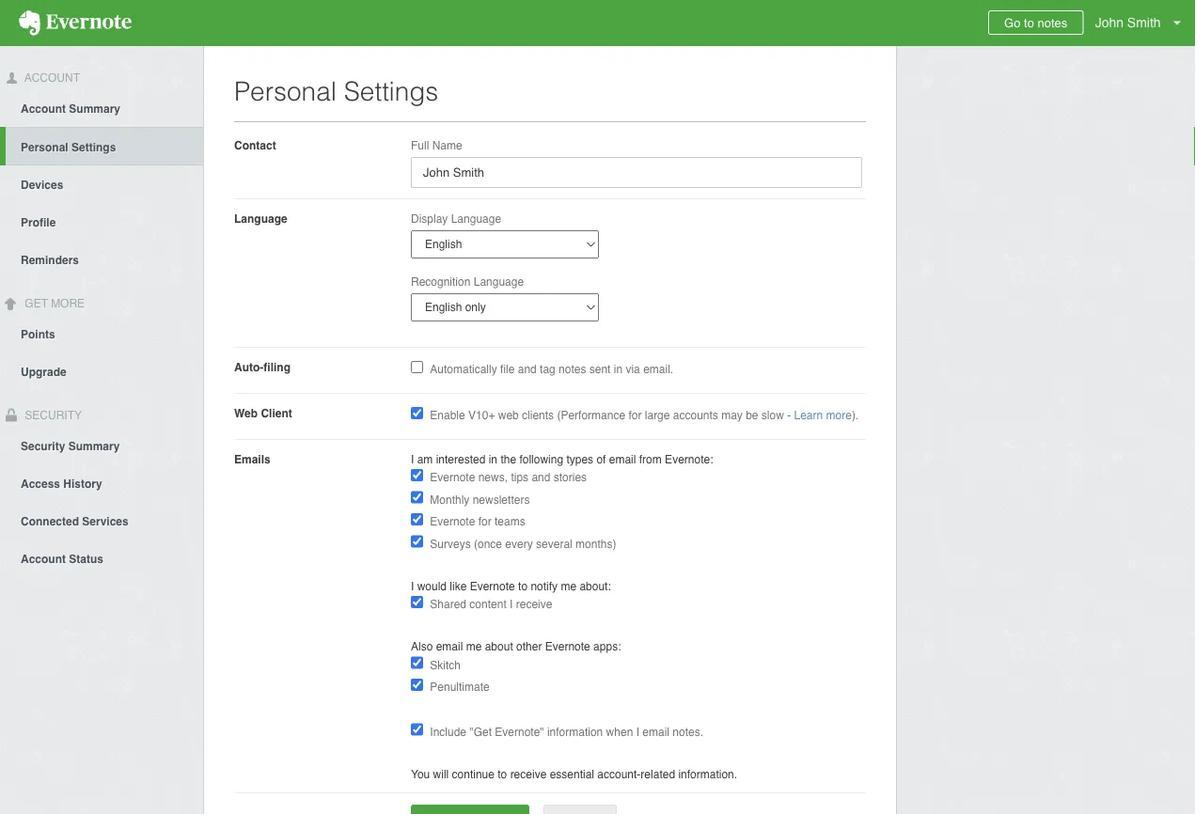 Task type: describe. For each thing, give the bounding box(es) containing it.
essential
[[550, 768, 595, 781]]

access history link
[[0, 464, 203, 502]]

history
[[63, 477, 102, 491]]

account summary link
[[0, 89, 203, 127]]

1 vertical spatial me
[[466, 641, 482, 654]]

tips
[[511, 471, 529, 485]]

devices
[[21, 179, 63, 192]]

1 horizontal spatial for
[[629, 409, 642, 422]]

Surveys (once every several months) checkbox
[[411, 536, 423, 548]]

be
[[746, 409, 759, 422]]

(performance
[[557, 409, 626, 422]]

evernote down interested
[[430, 471, 476, 485]]

0 horizontal spatial to
[[498, 768, 507, 781]]

news,
[[479, 471, 508, 485]]

recognition
[[411, 275, 471, 288]]

go to notes
[[1005, 16, 1068, 30]]

shared
[[430, 598, 467, 612]]

about
[[485, 641, 513, 654]]

evernote:
[[665, 453, 714, 466]]

Penultimate checkbox
[[411, 679, 423, 692]]

upgrade link
[[0, 352, 203, 390]]

will
[[433, 768, 449, 781]]

include
[[430, 726, 467, 739]]

slow
[[762, 409, 785, 422]]

evernote for teams
[[430, 516, 526, 529]]

monthly newsletters
[[430, 494, 530, 507]]

language for recognition
[[474, 275, 524, 288]]

account for account summary
[[21, 102, 66, 116]]

months)
[[576, 538, 617, 551]]

i up shared content i receive checkbox
[[411, 580, 414, 593]]

full
[[411, 139, 429, 152]]

0 vertical spatial and
[[518, 363, 537, 376]]

content
[[470, 598, 507, 612]]

stories
[[554, 471, 587, 485]]

(once
[[474, 538, 503, 551]]

connected
[[21, 515, 79, 528]]

sent
[[590, 363, 611, 376]]

tag
[[540, 363, 556, 376]]

display
[[411, 212, 448, 225]]

Full Name text field
[[411, 157, 863, 188]]

clients
[[522, 409, 554, 422]]

connected services link
[[0, 502, 203, 540]]

the
[[501, 453, 517, 466]]

1 horizontal spatial personal settings
[[234, 76, 439, 106]]

web
[[234, 407, 258, 420]]

file
[[501, 363, 515, 376]]

devices link
[[0, 165, 203, 203]]

security for security
[[22, 409, 82, 422]]

about:
[[580, 580, 611, 593]]

types
[[567, 453, 594, 466]]

2 vertical spatial email
[[643, 726, 670, 739]]

i right when
[[637, 726, 640, 739]]

get
[[25, 297, 48, 310]]

penultimate
[[430, 681, 490, 694]]

upgrade
[[21, 366, 67, 379]]

reminders link
[[0, 241, 203, 278]]

0 vertical spatial receive
[[516, 598, 553, 612]]

1 vertical spatial receive
[[511, 768, 547, 781]]

0 vertical spatial personal
[[234, 76, 337, 106]]

client
[[261, 407, 292, 420]]

when
[[607, 726, 634, 739]]

summary for account summary
[[69, 102, 120, 116]]

evernote up shared content i receive
[[470, 580, 515, 593]]

enable
[[430, 409, 465, 422]]

Include "Get Evernote" information when I email notes. checkbox
[[411, 724, 423, 736]]

1 vertical spatial in
[[489, 453, 498, 466]]

learn more link
[[795, 409, 852, 422]]

1 vertical spatial and
[[532, 471, 551, 485]]

would
[[417, 580, 447, 593]]

accounts
[[674, 409, 719, 422]]

john smith
[[1096, 15, 1162, 30]]

Evernote news, tips and stories checkbox
[[411, 470, 423, 482]]

account for account
[[22, 72, 80, 85]]

auto-
[[234, 361, 264, 374]]

contact
[[234, 139, 276, 152]]

of
[[597, 453, 606, 466]]

status
[[69, 553, 104, 566]]

1 vertical spatial email
[[436, 641, 463, 654]]

settings inside personal settings link
[[72, 141, 116, 154]]

evernote"
[[495, 726, 544, 739]]

recognition language
[[411, 275, 524, 288]]

notes.
[[673, 726, 704, 739]]

am
[[417, 453, 433, 466]]

also
[[411, 641, 433, 654]]

1 vertical spatial personal settings
[[21, 141, 116, 154]]

0 horizontal spatial personal
[[21, 141, 68, 154]]

smith
[[1128, 15, 1162, 30]]



Task type: locate. For each thing, give the bounding box(es) containing it.
Automatically file and tag notes sent in via email. checkbox
[[411, 361, 423, 374]]

via
[[626, 363, 641, 376]]

security for security summary
[[21, 440, 65, 453]]

auto-filing
[[234, 361, 291, 374]]

evernote news, tips and stories
[[430, 471, 587, 485]]

i left am
[[411, 453, 414, 466]]

large
[[645, 409, 670, 422]]

web client
[[234, 407, 292, 420]]

1 horizontal spatial personal
[[234, 76, 337, 106]]

settings up full
[[344, 76, 439, 106]]

email.
[[644, 363, 674, 376]]

you
[[411, 768, 430, 781]]

notes inside go to notes link
[[1038, 16, 1068, 30]]

information.
[[679, 768, 738, 781]]

notes right the go
[[1038, 16, 1068, 30]]

0 vertical spatial notes
[[1038, 16, 1068, 30]]

personal up contact
[[234, 76, 337, 106]]

).
[[852, 409, 859, 422]]

account status
[[21, 553, 104, 566]]

"get
[[470, 726, 492, 739]]

to inside go to notes link
[[1025, 16, 1035, 30]]

account
[[22, 72, 80, 85], [21, 102, 66, 116], [21, 553, 66, 566]]

in
[[614, 363, 623, 376], [489, 453, 498, 466]]

automatically file and tag notes sent in via email.
[[430, 363, 674, 376]]

evernote up surveys
[[430, 516, 476, 529]]

email left notes.
[[643, 726, 670, 739]]

information
[[548, 726, 603, 739]]

1 horizontal spatial to
[[519, 580, 528, 593]]

0 vertical spatial personal settings
[[234, 76, 439, 106]]

points link
[[0, 315, 203, 352]]

personal settings
[[234, 76, 439, 106], [21, 141, 116, 154]]

1 vertical spatial security
[[21, 440, 65, 453]]

me left about
[[466, 641, 482, 654]]

2 vertical spatial to
[[498, 768, 507, 781]]

profile
[[21, 216, 56, 229]]

teams
[[495, 516, 526, 529]]

security summary link
[[0, 427, 203, 464]]

also email me about other evernote apps:
[[411, 641, 621, 654]]

automatically
[[430, 363, 497, 376]]

receive
[[516, 598, 553, 612], [511, 768, 547, 781]]

0 vertical spatial in
[[614, 363, 623, 376]]

0 horizontal spatial personal settings
[[21, 141, 116, 154]]

notes right the 'tag'
[[559, 363, 587, 376]]

1 horizontal spatial notes
[[1038, 16, 1068, 30]]

notify
[[531, 580, 558, 593]]

1 vertical spatial for
[[479, 516, 492, 529]]

language for display
[[451, 212, 502, 225]]

surveys (once every several months)
[[430, 538, 617, 551]]

language right recognition at the left top of the page
[[474, 275, 524, 288]]

Shared content I receive checkbox
[[411, 597, 423, 609]]

account summary
[[21, 102, 120, 116]]

and right file
[[518, 363, 537, 376]]

1 vertical spatial personal
[[21, 141, 68, 154]]

and
[[518, 363, 537, 376], [532, 471, 551, 485]]

1 horizontal spatial email
[[610, 453, 637, 466]]

personal settings link
[[6, 127, 203, 165]]

security up access
[[21, 440, 65, 453]]

other
[[517, 641, 542, 654]]

0 horizontal spatial settings
[[72, 141, 116, 154]]

language down contact
[[234, 212, 288, 225]]

for up "(once"
[[479, 516, 492, 529]]

account up account summary
[[22, 72, 80, 85]]

0 horizontal spatial in
[[489, 453, 498, 466]]

to right continue
[[498, 768, 507, 781]]

reminders
[[21, 254, 79, 267]]

notes
[[1038, 16, 1068, 30], [559, 363, 587, 376]]

evernote
[[430, 471, 476, 485], [430, 516, 476, 529], [470, 580, 515, 593], [545, 641, 591, 654]]

filing
[[264, 361, 291, 374]]

None submit
[[411, 805, 530, 815]]

to right the go
[[1025, 16, 1035, 30]]

surveys
[[430, 538, 471, 551]]

email
[[610, 453, 637, 466], [436, 641, 463, 654], [643, 726, 670, 739]]

profile link
[[0, 203, 203, 241]]

1 vertical spatial summary
[[68, 440, 120, 453]]

0 vertical spatial account
[[22, 72, 80, 85]]

1 horizontal spatial me
[[561, 580, 577, 593]]

language right display
[[451, 212, 502, 225]]

i down i would like evernote to notify me about:
[[510, 598, 513, 612]]

2 vertical spatial account
[[21, 553, 66, 566]]

several
[[536, 538, 573, 551]]

evernote image
[[0, 10, 151, 36]]

learn
[[795, 409, 824, 422]]

may
[[722, 409, 743, 422]]

Evernote for teams checkbox
[[411, 514, 423, 526]]

evernote right other
[[545, 641, 591, 654]]

newsletters
[[473, 494, 530, 507]]

me right notify
[[561, 580, 577, 593]]

None button
[[544, 805, 617, 815]]

1 vertical spatial notes
[[559, 363, 587, 376]]

access history
[[21, 477, 102, 491]]

receive down notify
[[516, 598, 553, 612]]

like
[[450, 580, 467, 593]]

account down connected in the left of the page
[[21, 553, 66, 566]]

receive down evernote"
[[511, 768, 547, 781]]

every
[[506, 538, 533, 551]]

i am interested in the following types of email from evernote:
[[411, 453, 714, 466]]

shared content i receive
[[430, 598, 553, 612]]

0 vertical spatial summary
[[69, 102, 120, 116]]

to left notify
[[519, 580, 528, 593]]

personal up devices
[[21, 141, 68, 154]]

more
[[827, 409, 852, 422]]

1 vertical spatial account
[[21, 102, 66, 116]]

0 vertical spatial settings
[[344, 76, 439, 106]]

and down following
[[532, 471, 551, 485]]

0 horizontal spatial email
[[436, 641, 463, 654]]

0 vertical spatial me
[[561, 580, 577, 593]]

go to notes link
[[989, 10, 1084, 35]]

1 horizontal spatial settings
[[344, 76, 439, 106]]

apps:
[[594, 641, 621, 654]]

get more
[[22, 297, 85, 310]]

0 vertical spatial email
[[610, 453, 637, 466]]

personal
[[234, 76, 337, 106], [21, 141, 68, 154]]

access
[[21, 477, 60, 491]]

name
[[433, 139, 463, 152]]

settings up devices link at top left
[[72, 141, 116, 154]]

related
[[641, 768, 676, 781]]

emails
[[234, 453, 271, 466]]

Monthly newsletters checkbox
[[411, 492, 423, 504]]

account for account status
[[21, 553, 66, 566]]

security summary
[[21, 440, 120, 453]]

following
[[520, 453, 564, 466]]

account-
[[598, 768, 641, 781]]

email up skitch
[[436, 641, 463, 654]]

v10+
[[469, 409, 495, 422]]

john
[[1096, 15, 1124, 30]]

2 horizontal spatial to
[[1025, 16, 1035, 30]]

in left the via at the right of the page
[[614, 363, 623, 376]]

1 vertical spatial settings
[[72, 141, 116, 154]]

account status link
[[0, 540, 203, 577]]

in left "the"
[[489, 453, 498, 466]]

full name
[[411, 139, 463, 152]]

0 horizontal spatial me
[[466, 641, 482, 654]]

1 horizontal spatial in
[[614, 363, 623, 376]]

None checkbox
[[411, 407, 423, 420]]

summary up access history link
[[68, 440, 120, 453]]

for
[[629, 409, 642, 422], [479, 516, 492, 529]]

1 vertical spatial to
[[519, 580, 528, 593]]

points
[[21, 328, 55, 341]]

2 horizontal spatial email
[[643, 726, 670, 739]]

summary for security summary
[[68, 440, 120, 453]]

security up security summary
[[22, 409, 82, 422]]

summary up personal settings link at the left top of page
[[69, 102, 120, 116]]

more
[[51, 297, 85, 310]]

for left large
[[629, 409, 642, 422]]

i would like evernote to notify me about:
[[411, 580, 611, 593]]

0 horizontal spatial for
[[479, 516, 492, 529]]

account up personal settings link at the left top of page
[[21, 102, 66, 116]]

enable v10+ web clients (performance for large accounts may be slow - learn more ).
[[430, 409, 859, 422]]

-
[[788, 409, 792, 422]]

go
[[1005, 16, 1021, 30]]

i
[[411, 453, 414, 466], [411, 580, 414, 593], [510, 598, 513, 612], [637, 726, 640, 739]]

0 vertical spatial to
[[1025, 16, 1035, 30]]

john smith link
[[1091, 0, 1196, 46]]

0 horizontal spatial notes
[[559, 363, 587, 376]]

0 vertical spatial for
[[629, 409, 642, 422]]

0 vertical spatial security
[[22, 409, 82, 422]]

me
[[561, 580, 577, 593], [466, 641, 482, 654]]

Skitch checkbox
[[411, 657, 423, 669]]

email right "of"
[[610, 453, 637, 466]]

interested
[[436, 453, 486, 466]]



Task type: vqa. For each thing, say whether or not it's contained in the screenshot.
Images "Preview"
no



